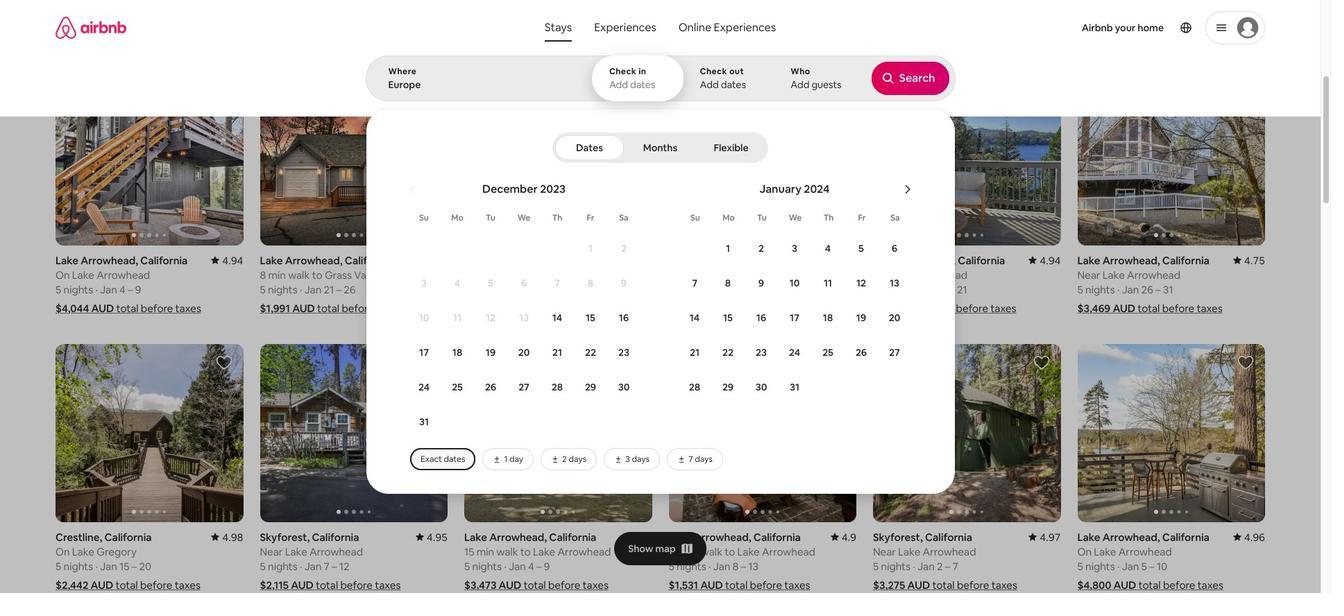 Task type: describe. For each thing, give the bounding box(es) containing it.
0 vertical spatial 26 button
[[845, 336, 878, 369]]

15 inside lake arrowhead, california 15 min walk to lake arrowhead 5 nights · jan 8 – 13 $1,531 aud total before taxes
[[669, 546, 679, 559]]

– inside 'lake arrowhead, california on lake arrowhead 5 nights · jan 4 – 9 $4,044 aud total before taxes'
[[128, 283, 133, 296]]

taxes inside crestline, california on lake gregory 5 nights · jan 15 – 20 $2,442 aud total before taxes
[[175, 579, 201, 592]]

group for $1,531 aud
[[669, 344, 857, 523]]

on inside crestline, california on lake gregory 5 nights · jan 15 – 20 $2,442 aud total before taxes
[[56, 546, 70, 559]]

jan inside lake arrowhead, california on lake arrowhead 5 nights · jan 5 – 10 $4,800 aud total before taxes
[[1123, 560, 1140, 574]]

2 23 from the left
[[756, 347, 767, 359]]

$2,115 aud
[[260, 579, 314, 592]]

$4,800 aud
[[1078, 579, 1137, 592]]

flexible
[[714, 142, 749, 154]]

3 days
[[626, 454, 650, 465]]

jan inside skyforest, california near lake arrowhead 5 nights · jan 7 – 12 $2,115 aud total before taxes
[[305, 560, 322, 574]]

online experiences
[[679, 20, 776, 35]]

5 inside lake arrowhead, california 8 min walk to grass valley lake 5 nights · jan 21 – 26 $1,991 aud total before taxes
[[260, 283, 266, 296]]

4.95
[[427, 531, 448, 544]]

1 vertical spatial 6
[[521, 277, 527, 290]]

0 horizontal spatial 10 button
[[408, 301, 441, 335]]

skyforest, california near lake arrowhead 5 nights · jan 7 – 12 $2,115 aud total before taxes
[[260, 531, 401, 592]]

$2,442 aud
[[56, 579, 113, 592]]

total inside 5 nights · jan 7 – 12 $2,412 aud total before taxes
[[114, 25, 136, 38]]

4.94 for lake arrowhead, california on lake arrowhead
[[1040, 254, 1061, 267]]

arrowhead, for lake arrowhead, california 15 min walk to lake arrowhead 5 nights · jan 8 – 13 $1,531 aud total before taxes
[[694, 531, 752, 544]]

5 inside the 'skyforest, california near lake arrowhead 5 nights · jan 2 – 7 $3,275 aud total before taxes'
[[874, 560, 879, 574]]

total inside crestline, california on lake gregory 5 nights · jan 15 – 20 $2,442 aud total before taxes
[[116, 579, 138, 592]]

taxes inside lake arrowhead, california on lake arrowhead 5 nights · jan 5 – 10 $4,800 aud total before taxes
[[1198, 579, 1224, 592]]

· inside 'lake arrowhead, california on lake arrowhead 5 nights · jan 4 – 9 $4,044 aud total before taxes'
[[95, 283, 98, 296]]

24 for topmost 24 button
[[790, 347, 801, 359]]

before inside lake arrowhead, california 15 min walk to lake arrowhead 5 nights · jan 4 – 9 $3,473 aud total before taxes
[[548, 579, 581, 592]]

the
[[779, 89, 792, 100]]

total inside lake arrowhead, california on lake arrowhead 5 nights · jan 5 – 10 $4,800 aud total before taxes
[[1139, 579, 1161, 592]]

4.89
[[631, 531, 652, 544]]

arrowhead inside lake arrowhead, california on lake arrowhead 5 nights · jan 5 – 10 $4,800 aud total before taxes
[[1119, 546, 1173, 559]]

crestline, for crestline, california on lake gregory 5 nights · jan 15 – 20 $2,442 aud total before taxes
[[56, 531, 102, 544]]

1 horizontal spatial 22
[[723, 347, 734, 359]]

1 for january 2024
[[726, 242, 731, 255]]

taxes inside lake arrowhead, california 15 min walk to lake arrowhead 5 nights · jan 4 – 9 $3,473 aud total before taxes
[[583, 579, 609, 592]]

california inside the 'skyforest, california near lake arrowhead 5 nights · jan 2 – 7 $3,275 aud total before taxes'
[[926, 531, 973, 544]]

9 inside 'lake arrowhead, california on lake arrowhead 5 nights · jan 4 – 9 $4,044 aud total before taxes'
[[135, 283, 141, 296]]

california inside lake arrowhead, california on lake arrowhead 5 nights · jan 5 – 10 $4,800 aud total before taxes
[[1163, 531, 1210, 544]]

3 for bottom 3 button
[[422, 277, 427, 290]]

2 16 button from the left
[[745, 301, 778, 335]]

1 we from the left
[[518, 212, 531, 224]]

27 for the bottommost 27 button
[[519, 381, 530, 394]]

online experiences link
[[668, 14, 788, 42]]

lake arrowhead, california 15 min walk to lake arrowhead 5 nights · jan 8 – 13 $1,531 aud total before taxes
[[669, 531, 816, 592]]

december
[[483, 182, 538, 197]]

dates for check in add dates
[[631, 78, 656, 91]]

december 2023
[[483, 182, 566, 197]]

airbnb
[[1082, 22, 1114, 34]]

experiences button
[[583, 14, 668, 42]]

add to wishlist: crestline, california image
[[829, 78, 846, 94]]

0 vertical spatial 10
[[790, 277, 800, 290]]

months button
[[627, 135, 694, 160]]

0 horizontal spatial 20 button
[[508, 336, 541, 369]]

$4,385 aud total before taxes
[[465, 302, 610, 315]]

exact dates
[[421, 454, 466, 465]]

group for $4,044 aud
[[56, 67, 243, 246]]

crestline, california on lake gregory 5 nights · jan 15 – 20 $2,442 aud total before taxes
[[56, 531, 201, 592]]

0 vertical spatial 12 button
[[845, 267, 878, 300]]

california inside skyforest, california near lake arrowhead 5 nights · jan 7 – 12 $2,115 aud total before taxes
[[312, 531, 359, 544]]

5 nights for 41 miles away
[[465, 283, 502, 296]]

exact
[[421, 454, 442, 465]]

30 for 1st 30 button from right
[[756, 381, 767, 394]]

group for $4,385 aud
[[465, 67, 652, 246]]

2 days
[[563, 454, 587, 465]]

before inside the 'skyforest, california near lake arrowhead 5 nights · jan 2 – 7 $3,275 aud total before taxes'
[[958, 579, 990, 592]]

nights inside the lake arrowhead, california near lake arrowhead 5 nights · jan 26 – 31 $3,469 aud total before taxes
[[1086, 283, 1116, 296]]

2 horizontal spatial 20
[[889, 312, 901, 324]]

Where field
[[389, 78, 570, 91]]

· inside lake arrowhead, california 8 min walk to grass valley lake 5 nights · jan 21 – 26 $1,991 aud total before taxes
[[300, 283, 302, 296]]

flexible button
[[697, 135, 766, 160]]

$3,336 aud total before taxes
[[669, 25, 814, 38]]

stays tab panel
[[366, 56, 1332, 494]]

show
[[629, 543, 654, 556]]

15 inside lake arrowhead, california 15 min walk to lake arrowhead 5 nights · jan 4 – 9 $3,473 aud total before taxes
[[465, 546, 475, 559]]

to for jan
[[312, 269, 323, 282]]

0 horizontal spatial 18 button
[[441, 336, 474, 369]]

2 button for january 2024
[[745, 232, 778, 265]]

before inside lake arrowhead, california on lake arrowhead 5 nights · jan 5 – 10 $4,800 aud total before taxes
[[1164, 579, 1196, 592]]

jan inside 5 nights · jan 7 – 12 $2,412 aud total before taxes
[[100, 6, 117, 19]]

1 vertical spatial 26 button
[[474, 371, 508, 404]]

$3,275 aud
[[874, 579, 931, 592]]

what can we help you find? tab list
[[534, 14, 668, 42]]

total before taxes
[[533, 25, 618, 38]]

1 7 button from the left
[[541, 267, 574, 300]]

1 horizontal spatial 11 button
[[812, 267, 845, 300]]

crestline, california on lake gregory
[[669, 254, 765, 282]]

31 inside the lake arrowhead, california near lake arrowhead 5 nights · jan 26 – 31 $3,469 aud total before taxes
[[1164, 283, 1174, 296]]

13 for the 13 button to the right
[[890, 277, 900, 290]]

16 for 2nd 16 button from the right
[[619, 312, 629, 324]]

on for lake arrowhead, california on lake arrowhead 5 nights · jan 5 – 10 $4,800 aud total before taxes
[[1078, 546, 1092, 559]]

airbnb your home
[[1082, 22, 1165, 34]]

0 horizontal spatial 4 button
[[441, 267, 474, 300]]

home
[[1138, 22, 1165, 34]]

1 horizontal spatial 3
[[626, 454, 630, 465]]

0 horizontal spatial dates
[[444, 454, 466, 465]]

1 horizontal spatial 6
[[892, 242, 898, 255]]

4.89 out of 5 average rating image
[[620, 531, 652, 544]]

· inside lake arrowhead, california 15 min walk to lake arrowhead 5 nights · jan 8 – 13 $1,531 aud total before taxes
[[709, 560, 711, 574]]

walk for jan
[[288, 269, 310, 282]]

2 15 button from the left
[[712, 301, 745, 335]]

california inside the lake arrowhead, california near lake arrowhead 5 nights · jan 26 – 31 $3,469 aud total before taxes
[[1163, 254, 1210, 267]]

nights inside lake arrowhead, california 15 min walk to lake arrowhead 5 nights · jan 8 – 13 $1,531 aud total before taxes
[[677, 560, 707, 574]]

on inside crestline, california on lake gregory
[[669, 269, 683, 282]]

16 for 1st 16 button from the right
[[757, 312, 767, 324]]

4.95 out of 5 average rating image
[[416, 531, 448, 544]]

4.96 out of 5 average rating image
[[1234, 531, 1266, 544]]

1 vertical spatial 12 button
[[474, 301, 508, 335]]

20 inside crestline, california on lake gregory 5 nights · jan 15 – 20 $2,442 aud total before taxes
[[139, 560, 151, 574]]

1 vertical spatial 18
[[453, 347, 463, 359]]

cabins
[[375, 89, 402, 100]]

2 horizontal spatial 22
[[755, 283, 767, 296]]

calendar application
[[383, 167, 1332, 443]]

taxes inside 'lake arrowhead, california on lake arrowhead 5 nights · jan 4 – 9 $4,044 aud total before taxes'
[[175, 302, 201, 315]]

taxes inside lake arrowhead, california 15 min walk to lake arrowhead 5 nights · jan 8 – 13 $1,531 aud total before taxes
[[785, 579, 811, 592]]

1 29 button from the left
[[574, 371, 608, 404]]

nights up $2,821 aud
[[882, 283, 911, 296]]

arrowhead inside lake arrowhead, california 15 min walk to lake arrowhead 5 nights · jan 8 – 13 $1,531 aud total before taxes
[[762, 546, 816, 559]]

4.97 out of 5 average rating image
[[1029, 531, 1061, 544]]

19 for rightmost 19 button
[[857, 312, 867, 324]]

lake arrowhead, california near lake arrowhead 5 nights · jan 26 – 31 $3,469 aud total before taxes
[[1078, 254, 1223, 315]]

gregory for $2,374 aud
[[710, 269, 750, 282]]

who
[[791, 66, 811, 77]]

2 inside the 'skyforest, california near lake arrowhead 5 nights · jan 2 – 7 $3,275 aud total before taxes'
[[937, 560, 943, 574]]

add to wishlist: skyforest, california image for 4.95
[[420, 355, 437, 371]]

dates
[[576, 142, 603, 154]]

$2,821 aud
[[874, 302, 930, 315]]

nights up $2,374 aud
[[677, 283, 707, 296]]

taxes inside 5 nights · jan 7 – 12 $2,412 aud total before taxes
[[173, 25, 199, 38]]

4.75 out of 5 average rating image
[[1234, 254, 1266, 267]]

day
[[510, 454, 524, 465]]

stays button
[[534, 14, 583, 42]]

2 sa from the left
[[891, 212, 900, 224]]

1 horizontal spatial 10 button
[[778, 267, 812, 300]]

islands
[[905, 89, 932, 100]]

to for 4
[[521, 546, 531, 559]]

$4,385 aud
[[465, 302, 522, 315]]

0 horizontal spatial 25 button
[[441, 371, 474, 404]]

1 horizontal spatial 20 button
[[878, 301, 912, 335]]

2 vertical spatial 31
[[419, 416, 429, 428]]

taxes inside skyforest, california near lake arrowhead 5 nights · jan 7 – 12 $2,115 aud total before taxes
[[375, 579, 401, 592]]

· inside the lake arrowhead, california near lake arrowhead 5 nights · jan 26 – 31 $3,469 aud total before taxes
[[1118, 283, 1120, 296]]

· inside lake arrowhead, california 15 min walk to lake arrowhead 5 nights · jan 4 – 9 $3,473 aud total before taxes
[[504, 560, 507, 574]]

lake arrowhead, california on lake arrowhead 5 nights · jan 4 – 9 $4,044 aud total before taxes
[[56, 254, 201, 315]]

1 horizontal spatial 4 button
[[812, 232, 845, 265]]

jan down "lake arrowhead, california on lake arrowhead"
[[918, 283, 935, 296]]

1 9 button from the left
[[608, 267, 641, 300]]

arrowhead inside lake arrowhead, california 15 min walk to lake arrowhead 5 nights · jan 4 – 9 $3,473 aud total before taxes
[[558, 546, 611, 559]]

1 horizontal spatial 6 button
[[878, 232, 912, 265]]

dec
[[714, 283, 733, 296]]

2 14 from the left
[[690, 312, 700, 324]]

$1,292 aud
[[1078, 25, 1134, 38]]

california inside "lake arrowhead, california on lake arrowhead"
[[959, 254, 1006, 267]]

1 vertical spatial 13 button
[[508, 301, 541, 335]]

$2,374 aud
[[669, 302, 726, 315]]

21 up $2,821 aud total before taxes
[[958, 283, 968, 296]]

$2,412 aud
[[56, 25, 111, 38]]

0 vertical spatial 5 button
[[845, 232, 878, 265]]

4 inside 'lake arrowhead, california on lake arrowhead 5 nights · jan 4 – 9 $4,044 aud total before taxes'
[[119, 283, 126, 296]]

29 for 2nd 29 button from right
[[585, 381, 597, 394]]

5 nights · jan 7 – 12 $2,412 aud total before taxes
[[56, 6, 199, 38]]

$2,374 aud total before taxes
[[669, 302, 813, 315]]

1 16 button from the left
[[608, 301, 641, 335]]

4.9
[[842, 531, 857, 544]]

5 inside lake arrowhead, california 15 min walk to lake arrowhead 5 nights · jan 4 – 9 $3,473 aud total before taxes
[[465, 560, 470, 574]]

your
[[1116, 22, 1136, 34]]

add to wishlist: skyforest, california image for 4.97
[[1034, 355, 1050, 371]]

jan 16 – 21
[[918, 283, 968, 296]]

arrowhead inside "lake arrowhead, california on lake arrowhead"
[[915, 269, 968, 282]]

nights inside lake arrowhead, california 8 min walk to grass valley lake 5 nights · jan 21 – 26 $1,991 aud total before taxes
[[268, 283, 298, 296]]

total inside lake arrowhead, california 8 min walk to grass valley lake 5 nights · jan 21 – 26 $1,991 aud total before taxes
[[317, 302, 340, 315]]

1 28 button from the left
[[541, 371, 574, 404]]

1 vertical spatial 10
[[419, 312, 429, 324]]

valley
[[354, 269, 382, 282]]

26 inside lake arrowhead, california 8 min walk to grass valley lake 5 nights · jan 21 – 26 $1,991 aud total before taxes
[[344, 283, 356, 296]]

4.75
[[1245, 254, 1266, 267]]

out
[[730, 66, 745, 77]]

1 horizontal spatial 13 button
[[878, 267, 912, 300]]

1 vertical spatial 31 button
[[408, 406, 441, 439]]

skyforest, california near lake arrowhead 5 nights · jan 2 – 7 $3,275 aud total before taxes
[[874, 531, 1018, 592]]

1 vertical spatial 27 button
[[508, 371, 541, 404]]

2024
[[804, 182, 830, 197]]

2 mo from the left
[[723, 212, 735, 224]]

california inside lake arrowhead, california 8 min walk to grass valley lake 5 nights · jan 21 – 26 $1,991 aud total before taxes
[[345, 254, 392, 267]]

1 horizontal spatial 18 button
[[812, 301, 845, 335]]

1 horizontal spatial 18
[[823, 312, 833, 324]]

add to wishlist: altadena, california image
[[625, 78, 641, 94]]

2 su from the left
[[691, 212, 701, 224]]

4 inside lake arrowhead, california 15 min walk to lake arrowhead 5 nights · jan 4 – 9 $3,473 aud total before taxes
[[528, 560, 535, 574]]

$3,336 aud
[[669, 25, 727, 38]]

12 inside skyforest, california near lake arrowhead 5 nights · jan 7 – 12 $2,115 aud total before taxes
[[339, 560, 350, 574]]

2 22 button from the left
[[712, 336, 745, 369]]

$1,531 aud
[[669, 579, 723, 592]]

guests
[[812, 78, 842, 91]]

1 vertical spatial 3 button
[[408, 267, 441, 300]]

dates button
[[556, 135, 624, 160]]

– inside lake arrowhead, california 8 min walk to grass valley lake 5 nights · jan 21 – 26 $1,991 aud total before taxes
[[336, 283, 342, 296]]

1 day
[[504, 454, 524, 465]]

top of the world
[[752, 89, 816, 100]]

january
[[760, 182, 802, 197]]

2023
[[540, 182, 566, 197]]

0 horizontal spatial 6 button
[[508, 267, 541, 300]]

min for lake arrowhead, california 15 min walk to lake arrowhead 5 nights · jan 8 – 13 $1,531 aud total before taxes
[[681, 546, 699, 559]]

group for $1,991 aud
[[260, 67, 448, 246]]

walk for 8
[[701, 546, 723, 559]]

0 horizontal spatial 1
[[504, 454, 508, 465]]

skyforest, for skyforest, california near lake arrowhead 5 nights · jan 7 – 12 $2,115 aud total before taxes
[[260, 531, 310, 544]]

nights inside lake arrowhead, california 15 min walk to lake arrowhead 5 nights · jan 4 – 9 $3,473 aud total before taxes
[[473, 560, 502, 574]]

4.96
[[1245, 531, 1266, 544]]

before inside crestline, california on lake gregory 5 nights · jan 15 – 20 $2,442 aud total before taxes
[[140, 579, 172, 592]]

5 inside the lake arrowhead, california near lake arrowhead 5 nights · jan 26 – 31 $3,469 aud total before taxes
[[1078, 283, 1084, 296]]

2 tu from the left
[[758, 212, 767, 224]]

· inside 5 nights · jan 7 – 12 $2,412 aud total before taxes
[[95, 6, 98, 19]]

1 horizontal spatial 31 button
[[778, 371, 812, 404]]

5 inside 5 nights · jan 7 – 12 $2,412 aud total before taxes
[[56, 6, 61, 19]]

taxes inside the lake arrowhead, california near lake arrowhead 5 nights · jan 26 – 31 $3,469 aud total before taxes
[[1197, 302, 1223, 315]]

2 23 button from the left
[[745, 336, 778, 369]]

· inside the 'skyforest, california near lake arrowhead 5 nights · jan 2 – 7 $3,275 aud total before taxes'
[[913, 560, 916, 574]]

arrowhead, for lake arrowhead, california near lake arrowhead 5 nights · jan 26 – 31 $3,469 aud total before taxes
[[1103, 254, 1161, 267]]

days for 7 days
[[695, 454, 713, 465]]

skiing
[[637, 89, 661, 100]]

farms
[[846, 89, 870, 100]]

2 horizontal spatial 16
[[937, 283, 948, 296]]

$3,469 aud
[[1078, 302, 1136, 315]]

california inside lake arrowhead, california 15 min walk to lake arrowhead 5 nights · jan 8 – 13 $1,531 aud total before taxes
[[754, 531, 801, 544]]

nights inside 'lake arrowhead, california on lake arrowhead 5 nights · jan 4 – 9 $4,044 aud total before taxes'
[[64, 283, 93, 296]]

where
[[389, 66, 417, 77]]

0 horizontal spatial 22
[[585, 347, 596, 359]]

group for $3,469 aud
[[1078, 67, 1266, 246]]

treehouses
[[562, 89, 608, 100]]

show map
[[629, 543, 676, 556]]

jan inside 'lake arrowhead, california on lake arrowhead 5 nights · jan 4 – 9 $4,044 aud total before taxes'
[[100, 283, 117, 296]]

1 horizontal spatial 17
[[735, 283, 745, 296]]

miles
[[477, 269, 502, 282]]

nights inside skyforest, california near lake arrowhead 5 nights · jan 7 – 12 $2,115 aud total before taxes
[[268, 560, 298, 574]]

0 vertical spatial 27 button
[[878, 336, 912, 369]]

add inside who add guests
[[791, 78, 810, 91]]

grass
[[325, 269, 352, 282]]

1 horizontal spatial 19 button
[[845, 301, 878, 335]]

1 vertical spatial 19 button
[[474, 336, 508, 369]]

2 8 button from the left
[[712, 267, 745, 300]]

world
[[794, 89, 816, 100]]

who add guests
[[791, 66, 842, 91]]

25 for the right 25 button
[[823, 347, 834, 359]]

7 days
[[689, 454, 713, 465]]

california inside crestline, california on lake gregory
[[718, 254, 765, 267]]

airbnb your home link
[[1074, 13, 1173, 42]]

tab list inside stays tab panel
[[556, 133, 766, 163]]

top
[[752, 89, 767, 100]]

41 miles away
[[465, 269, 529, 282]]

jan inside the 'skyforest, california near lake arrowhead 5 nights · jan 2 – 7 $3,275 aud total before taxes'
[[918, 560, 935, 574]]

0 horizontal spatial 5 button
[[474, 267, 508, 300]]

before inside 'lake arrowhead, california on lake arrowhead 5 nights · jan 4 – 9 $4,044 aud total before taxes'
[[141, 302, 173, 315]]

map
[[656, 543, 676, 556]]

before inside 5 nights · jan 7 – 12 $2,412 aud total before taxes
[[138, 25, 171, 38]]

months
[[644, 142, 678, 154]]

41
[[465, 269, 475, 282]]

group for $4,800 aud
[[1078, 344, 1266, 523]]

4.83
[[836, 254, 857, 267]]

lake arrowhead, california on lake arrowhead 5 nights · jan 5 – 10 $4,800 aud total before taxes
[[1078, 531, 1224, 592]]

1 for december 2023
[[589, 242, 593, 255]]

5 inside crestline, california on lake gregory 5 nights · jan 15 – 20 $2,442 aud total before taxes
[[56, 560, 61, 574]]



Task type: vqa. For each thing, say whether or not it's contained in the screenshot.


Task type: locate. For each thing, give the bounding box(es) containing it.
0 vertical spatial 3
[[792, 242, 798, 255]]

nights inside crestline, california on lake gregory 5 nights · jan 15 – 20 $2,442 aud total before taxes
[[64, 560, 93, 574]]

check inside check in add dates
[[610, 66, 637, 77]]

we down "january 2024"
[[789, 212, 802, 224]]

0 horizontal spatial 13 button
[[508, 301, 541, 335]]

jan inside the lake arrowhead, california near lake arrowhead 5 nights · jan 26 – 31 $3,469 aud total before taxes
[[1123, 283, 1140, 296]]

arrowhead, for lake arrowhead, california 8 min walk to grass valley lake 5 nights · jan 21 – 26 $1,991 aud total before taxes
[[285, 254, 343, 267]]

crestline, for crestline, california on lake gregory
[[669, 254, 716, 267]]

2 5 nights from the left
[[669, 283, 707, 296]]

add for check in add dates
[[610, 78, 628, 91]]

2 7 button from the left
[[678, 267, 712, 300]]

1 horizontal spatial near
[[874, 546, 896, 559]]

california up "jan 16 – 21"
[[959, 254, 1006, 267]]

check for check out add dates
[[700, 66, 728, 77]]

3
[[792, 242, 798, 255], [422, 277, 427, 290], [626, 454, 630, 465]]

arrowhead, inside lake arrowhead, california 8 min walk to grass valley lake 5 nights · jan 21 – 26 $1,991 aud total before taxes
[[285, 254, 343, 267]]

1
[[589, 242, 593, 255], [726, 242, 731, 255], [504, 454, 508, 465]]

1 sa from the left
[[620, 212, 629, 224]]

18 button down $4,385 aud
[[441, 336, 474, 369]]

2 horizontal spatial 13
[[890, 277, 900, 290]]

0 horizontal spatial 15 button
[[574, 301, 608, 335]]

7 button up the $4,385 aud total before taxes
[[541, 267, 574, 300]]

8 button up the $4,385 aud total before taxes
[[574, 267, 608, 300]]

group for $2,442 aud
[[56, 344, 243, 523]]

13
[[890, 277, 900, 290], [519, 312, 529, 324], [749, 560, 759, 574]]

1 23 button from the left
[[608, 336, 641, 369]]

1 horizontal spatial gregory
[[710, 269, 750, 282]]

crestline, up $2,442 aud
[[56, 531, 102, 544]]

1 1 button from the left
[[574, 232, 608, 265]]

min
[[268, 269, 286, 282], [477, 546, 495, 559], [681, 546, 699, 559]]

1 29 from the left
[[585, 381, 597, 394]]

on for lake arrowhead, california on lake arrowhead
[[874, 269, 888, 282]]

days
[[569, 454, 587, 465], [632, 454, 650, 465], [695, 454, 713, 465]]

tab list
[[556, 133, 766, 163]]

total before taxes button
[[465, 25, 618, 38]]

jan up $4,800 aud
[[1123, 560, 1140, 574]]

total
[[114, 25, 136, 38], [533, 25, 556, 38], [729, 25, 751, 38], [1137, 25, 1159, 38], [116, 302, 139, 315], [317, 302, 340, 315], [525, 302, 547, 315], [728, 302, 750, 315], [932, 302, 954, 315], [1138, 302, 1161, 315], [116, 579, 138, 592], [316, 579, 338, 592], [524, 579, 546, 592], [726, 579, 748, 592], [933, 579, 955, 592], [1139, 579, 1161, 592]]

add left 'skiing'
[[610, 78, 628, 91]]

group for $3,275 aud
[[874, 344, 1061, 523]]

1 add to wishlist: skyforest, california image from the left
[[420, 355, 437, 371]]

to left grass
[[312, 269, 323, 282]]

3 button left 41
[[408, 267, 441, 300]]

arrowhead, inside 'lake arrowhead, california on lake arrowhead 5 nights · jan 4 – 9 $4,044 aud total before taxes'
[[81, 254, 138, 267]]

5 nights
[[465, 283, 502, 296], [669, 283, 707, 296], [874, 283, 911, 296]]

1 horizontal spatial 22 button
[[712, 336, 745, 369]]

0 horizontal spatial 16
[[619, 312, 629, 324]]

1 horizontal spatial 5 nights
[[669, 283, 707, 296]]

2 29 button from the left
[[712, 371, 745, 404]]

1 button for january 2024
[[712, 232, 745, 265]]

5 inside 'lake arrowhead, california on lake arrowhead 5 nights · jan 4 – 9 $4,044 aud total before taxes'
[[56, 283, 61, 296]]

sa
[[620, 212, 629, 224], [891, 212, 900, 224]]

1 vertical spatial 18 button
[[441, 336, 474, 369]]

experiences inside button
[[594, 20, 657, 35]]

1 check from the left
[[610, 66, 637, 77]]

stays
[[545, 20, 572, 35]]

2 we from the left
[[789, 212, 802, 224]]

4.94 out of 5 average rating image
[[1029, 254, 1061, 267]]

nights up $1,991 aud
[[268, 283, 298, 296]]

0 horizontal spatial 2 button
[[608, 232, 641, 265]]

1 5 nights from the left
[[465, 283, 502, 296]]

2 horizontal spatial to
[[725, 546, 736, 559]]

1 horizontal spatial add to wishlist: skyforest, california image
[[1034, 355, 1050, 371]]

0 vertical spatial 20
[[889, 312, 901, 324]]

group for $2,115 aud
[[260, 344, 448, 523]]

1 horizontal spatial 17 button
[[778, 301, 812, 335]]

$4,044 aud
[[56, 302, 114, 315]]

experiences up in
[[594, 20, 657, 35]]

11 button
[[812, 267, 845, 300], [441, 301, 474, 335]]

2 days from the left
[[632, 454, 650, 465]]

18
[[823, 312, 833, 324], [453, 347, 463, 359]]

19 button down $4,385 aud
[[474, 336, 508, 369]]

dates inside check out add dates
[[721, 78, 746, 91]]

3 button
[[778, 232, 812, 265], [408, 267, 441, 300]]

2 21 button from the left
[[678, 336, 712, 369]]

0 vertical spatial 24 button
[[778, 336, 812, 369]]

0 horizontal spatial mo
[[452, 212, 464, 224]]

14 button down jan 4 – 9
[[541, 301, 574, 335]]

days left 7 days
[[632, 454, 650, 465]]

24
[[790, 347, 801, 359], [419, 381, 430, 394]]

2 th from the left
[[824, 212, 834, 224]]

2 experiences from the left
[[714, 20, 776, 35]]

1 vertical spatial 3
[[422, 277, 427, 290]]

show map button
[[615, 533, 707, 566]]

4.94 out of 5 average rating image
[[211, 254, 243, 267]]

7 inside the 'skyforest, california near lake arrowhead 5 nights · jan 2 – 7 $3,275 aud total before taxes'
[[953, 560, 959, 574]]

· inside lake arrowhead, california on lake arrowhead 5 nights · jan 5 – 10 $4,800 aud total before taxes
[[1118, 560, 1120, 574]]

2 check from the left
[[700, 66, 728, 77]]

check up the add to wishlist: altadena, california image at the left
[[610, 66, 637, 77]]

california up $2,115 aud
[[312, 531, 359, 544]]

3 left 4.83 out of 5 average rating icon
[[792, 242, 798, 255]]

1 8 button from the left
[[574, 267, 608, 300]]

0 horizontal spatial 5 nights
[[465, 283, 502, 296]]

14 button
[[541, 301, 574, 335], [678, 301, 712, 335]]

· up $2,115 aud
[[300, 560, 302, 574]]

lake arrowhead, california on lake arrowhead
[[874, 254, 1006, 282]]

0 horizontal spatial 12 button
[[474, 301, 508, 335]]

0 horizontal spatial 22 button
[[574, 336, 608, 369]]

20 button
[[878, 301, 912, 335], [508, 336, 541, 369]]

group for $3,473 aud
[[465, 344, 652, 523]]

1 horizontal spatial 20
[[519, 347, 530, 359]]

add to wishlist: skyforest, california image
[[420, 355, 437, 371], [1034, 355, 1050, 371]]

1 vertical spatial 25
[[452, 381, 463, 394]]

2 vertical spatial 3
[[626, 454, 630, 465]]

1 vertical spatial 17 button
[[408, 336, 441, 369]]

th down 2024
[[824, 212, 834, 224]]

min inside lake arrowhead, california 8 min walk to grass valley lake 5 nights · jan 21 – 26 $1,991 aud total before taxes
[[268, 269, 286, 282]]

– inside lake arrowhead, california on lake arrowhead 5 nights · jan 5 – 10 $4,800 aud total before taxes
[[1150, 560, 1155, 574]]

jan inside lake arrowhead, california 8 min walk to grass valley lake 5 nights · jan 21 – 26 $1,991 aud total before taxes
[[305, 283, 322, 296]]

0 horizontal spatial 13
[[519, 312, 529, 324]]

0 horizontal spatial gregory
[[97, 546, 137, 559]]

skyforest, inside the 'skyforest, california near lake arrowhead 5 nights · jan 2 – 7 $3,275 aud total before taxes'
[[874, 531, 923, 544]]

away
[[504, 269, 529, 282]]

near for skyforest, california near lake arrowhead 5 nights · jan 7 – 12 $2,115 aud total before taxes
[[260, 546, 283, 559]]

·
[[95, 6, 98, 19], [95, 283, 98, 296], [300, 283, 302, 296], [1118, 283, 1120, 296], [95, 560, 98, 574], [300, 560, 302, 574], [504, 560, 507, 574], [709, 560, 711, 574], [913, 560, 916, 574], [1118, 560, 1120, 574]]

3 for the rightmost 3 button
[[792, 242, 798, 255]]

tu
[[486, 212, 496, 224], [758, 212, 767, 224]]

nights up $3,469 aud
[[1086, 283, 1116, 296]]

13 for the 13 button to the bottom
[[519, 312, 529, 324]]

7 inside 5 nights · jan 7 – 12 $2,412 aud total before taxes
[[119, 6, 125, 19]]

21 down the $4,385 aud total before taxes
[[553, 347, 562, 359]]

gregory for $2,442 aud
[[97, 546, 137, 559]]

arrowhead, for lake arrowhead, california on lake arrowhead 5 nights · jan 5 – 10 $4,800 aud total before taxes
[[1103, 531, 1161, 544]]

nights up $2,442 aud
[[64, 560, 93, 574]]

5 nights for on lake arrowhead
[[874, 283, 911, 296]]

2 add to wishlist: lake arrowhead, california image from the left
[[829, 355, 846, 371]]

1 30 button from the left
[[608, 371, 641, 404]]

22 button
[[574, 336, 608, 369], [712, 336, 745, 369]]

dates right exact
[[444, 454, 466, 465]]

21 button down the $4,385 aud total before taxes
[[541, 336, 574, 369]]

on for lake arrowhead, california on lake arrowhead 5 nights · jan 4 – 9 $4,044 aud total before taxes
[[56, 269, 70, 282]]

1 21 button from the left
[[541, 336, 574, 369]]

· up $3,473 aud
[[504, 560, 507, 574]]

january 2024
[[760, 182, 830, 197]]

taxes inside the 'skyforest, california near lake arrowhead 5 nights · jan 2 – 7 $3,275 aud total before taxes'
[[992, 579, 1018, 592]]

nights up $4,800 aud
[[1086, 560, 1116, 574]]

1 4.94 from the left
[[222, 254, 243, 267]]

walk inside lake arrowhead, california 15 min walk to lake arrowhead 5 nights · jan 8 – 13 $1,531 aud total before taxes
[[701, 546, 723, 559]]

5 nights down the miles
[[465, 283, 502, 296]]

1 vertical spatial 5 button
[[474, 267, 508, 300]]

1 vertical spatial 20 button
[[508, 336, 541, 369]]

1 horizontal spatial crestline,
[[669, 254, 716, 267]]

0 horizontal spatial 30
[[619, 381, 630, 394]]

3 add to wishlist: lake arrowhead, california image from the left
[[1238, 355, 1255, 371]]

skyforest,
[[260, 531, 310, 544], [874, 531, 923, 544]]

6 right the 4.83 at the top right
[[892, 242, 898, 255]]

3 left 41
[[422, 277, 427, 290]]

we
[[518, 212, 531, 224], [789, 212, 802, 224]]

24 button
[[778, 336, 812, 369], [408, 371, 441, 404]]

add
[[610, 78, 628, 91], [700, 78, 719, 91], [791, 78, 810, 91]]

0 horizontal spatial fr
[[587, 212, 595, 224]]

mo
[[452, 212, 464, 224], [723, 212, 735, 224]]

to for 8
[[725, 546, 736, 559]]

add to wishlist: lake arrowhead, california image for 4.96
[[1238, 355, 1255, 371]]

near
[[1078, 269, 1101, 282], [260, 546, 283, 559], [874, 546, 896, 559]]

0 horizontal spatial 27 button
[[508, 371, 541, 404]]

dates
[[631, 78, 656, 91], [721, 78, 746, 91], [444, 454, 466, 465]]

1 vertical spatial 4 button
[[441, 267, 474, 300]]

4.94
[[222, 254, 243, 267], [1040, 254, 1061, 267]]

total inside lake arrowhead, california 15 min walk to lake arrowhead 5 nights · jan 8 – 13 $1,531 aud total before taxes
[[726, 579, 748, 592]]

walk
[[288, 269, 310, 282], [497, 546, 518, 559], [701, 546, 723, 559]]

add to wishlist: crestline, california image
[[216, 355, 232, 371]]

near up $3,275 aud
[[874, 546, 896, 559]]

29 for first 29 button from right
[[723, 381, 734, 394]]

group for $2,374 aud
[[669, 67, 857, 246]]

nights up $4,044 aud
[[64, 283, 93, 296]]

14
[[553, 312, 563, 324], [690, 312, 700, 324]]

check
[[610, 66, 637, 77], [700, 66, 728, 77]]

$3,473 aud
[[465, 579, 522, 592]]

add inside check in add dates
[[610, 78, 628, 91]]

jan up $4,044 aud
[[100, 283, 117, 296]]

26 inside the lake arrowhead, california near lake arrowhead 5 nights · jan 26 – 31 $3,469 aud total before taxes
[[1142, 283, 1154, 296]]

0 horizontal spatial 26 button
[[474, 371, 508, 404]]

arrowhead, for lake arrowhead, california on lake arrowhead
[[899, 254, 956, 267]]

add to wishlist: lake arrowhead, california image for 4.9
[[829, 355, 846, 371]]

0 horizontal spatial 10
[[419, 312, 429, 324]]

jan up $3,469 aud
[[1123, 283, 1140, 296]]

1 2 button from the left
[[608, 232, 641, 265]]

$1,292 aud total before taxes
[[1078, 25, 1222, 38]]

near inside skyforest, california near lake arrowhead 5 nights · jan 7 – 12 $2,115 aud total before taxes
[[260, 546, 283, 559]]

1 30 from the left
[[619, 381, 630, 394]]

– inside skyforest, california near lake arrowhead 5 nights · jan 7 – 12 $2,115 aud total before taxes
[[332, 560, 337, 574]]

11 down 4.83 out of 5 average rating icon
[[824, 277, 833, 290]]

1 horizontal spatial 23
[[756, 347, 767, 359]]

1 horizontal spatial 12 button
[[845, 267, 878, 300]]

2 button for december 2023
[[608, 232, 641, 265]]

arrowhead inside skyforest, california near lake arrowhead 5 nights · jan 7 – 12 $2,115 aud total before taxes
[[310, 546, 363, 559]]

1 horizontal spatial 2 button
[[745, 232, 778, 265]]

california inside crestline, california on lake gregory 5 nights · jan 15 – 20 $2,442 aud total before taxes
[[105, 531, 152, 544]]

arrowhead, up $4,044 aud
[[81, 254, 138, 267]]

california left 4.75 out of 5 average rating icon
[[1163, 254, 1210, 267]]

2 fr from the left
[[859, 212, 866, 224]]

arrowhead inside the lake arrowhead, california near lake arrowhead 5 nights · jan 26 – 31 $3,469 aud total before taxes
[[1128, 269, 1181, 282]]

1 horizontal spatial 3 button
[[778, 232, 812, 265]]

6 button
[[878, 232, 912, 265], [508, 267, 541, 300]]

2 28 from the left
[[689, 381, 701, 394]]

on up $2,374 aud
[[669, 269, 683, 282]]

2 horizontal spatial add
[[791, 78, 810, 91]]

california up dec 17 – 22
[[718, 254, 765, 267]]

1 horizontal spatial min
[[477, 546, 495, 559]]

nights up $3,473 aud
[[473, 560, 502, 574]]

1 days from the left
[[569, 454, 587, 465]]

th
[[553, 212, 563, 224], [824, 212, 834, 224]]

lake arrowhead, california 15 min walk to lake arrowhead 5 nights · jan 4 – 9 $3,473 aud total before taxes
[[465, 531, 611, 592]]

total inside skyforest, california near lake arrowhead 5 nights · jan 7 – 12 $2,115 aud total before taxes
[[316, 579, 338, 592]]

1 horizontal spatial su
[[691, 212, 701, 224]]

arrowhead, inside lake arrowhead, california 15 min walk to lake arrowhead 5 nights · jan 8 – 13 $1,531 aud total before taxes
[[694, 531, 752, 544]]

4.83 out of 5 average rating image
[[825, 254, 857, 267]]

dates down out at right top
[[721, 78, 746, 91]]

add to wishlist: lake arrowhead, california image for 4.89
[[625, 355, 641, 371]]

group containing cabins
[[56, 56, 1028, 110]]

in
[[639, 66, 647, 77]]

0 horizontal spatial skyforest,
[[260, 531, 310, 544]]

arrowhead inside the 'skyforest, california near lake arrowhead 5 nights · jan 2 – 7 $3,275 aud total before taxes'
[[923, 546, 977, 559]]

3 days from the left
[[695, 454, 713, 465]]

13 inside lake arrowhead, california 15 min walk to lake arrowhead 5 nights · jan 8 – 13 $1,531 aud total before taxes
[[749, 560, 759, 574]]

1 vertical spatial 24
[[419, 381, 430, 394]]

3 button left 4.83 out of 5 average rating icon
[[778, 232, 812, 265]]

1 horizontal spatial experiences
[[714, 20, 776, 35]]

skyforest, up $2,115 aud
[[260, 531, 310, 544]]

crestline, up dec
[[669, 254, 716, 267]]

11 for right 11 button
[[824, 277, 833, 290]]

lake arrowhead, california 8 min walk to grass valley lake 5 nights · jan 21 – 26 $1,991 aud total before taxes
[[260, 254, 407, 315]]

2 4.94 from the left
[[1040, 254, 1061, 267]]

jan up $2,412 aud
[[100, 6, 117, 19]]

1 th from the left
[[553, 212, 563, 224]]

19 for bottommost 19 button
[[486, 347, 496, 359]]

2 29 from the left
[[723, 381, 734, 394]]

add to wishlist: lake arrowhead, california image
[[420, 78, 437, 94]]

min for lake arrowhead, california 8 min walk to grass valley lake 5 nights · jan 21 – 26 $1,991 aud total before taxes
[[268, 269, 286, 282]]

1 14 from the left
[[553, 312, 563, 324]]

1 horizontal spatial to
[[521, 546, 531, 559]]

4.9 out of 5 average rating image
[[831, 531, 857, 544]]

13 button up $2,821 aud
[[878, 267, 912, 300]]

1 14 button from the left
[[541, 301, 574, 335]]

2 horizontal spatial 17
[[790, 312, 800, 324]]

12 button up $2,821 aud
[[845, 267, 878, 300]]

1 23 from the left
[[619, 347, 630, 359]]

3 add from the left
[[791, 78, 810, 91]]

add for check out add dates
[[700, 78, 719, 91]]

jan up $1,991 aud
[[305, 283, 322, 296]]

– inside crestline, california on lake gregory 5 nights · jan 15 – 20 $2,442 aud total before taxes
[[132, 560, 137, 574]]

dates for check out add dates
[[721, 78, 746, 91]]

jan up $2,442 aud
[[100, 560, 117, 574]]

5 inside lake arrowhead, california 15 min walk to lake arrowhead 5 nights · jan 8 – 13 $1,531 aud total before taxes
[[669, 560, 675, 574]]

california left the 4.96 out of 5 average rating icon at the bottom right
[[1163, 531, 1210, 544]]

14 right $4,385 aud
[[553, 312, 563, 324]]

gregory up $2,442 aud
[[97, 546, 137, 559]]

15
[[586, 312, 596, 324], [724, 312, 733, 324], [465, 546, 475, 559], [669, 546, 679, 559], [119, 560, 130, 574]]

1 vertical spatial 25 button
[[441, 371, 474, 404]]

total inside lake arrowhead, california 15 min walk to lake arrowhead 5 nights · jan 4 – 9 $3,473 aud total before taxes
[[524, 579, 546, 592]]

21 button
[[541, 336, 574, 369], [678, 336, 712, 369]]

arrowhead, up $3,473 aud
[[490, 531, 547, 544]]

1 horizontal spatial th
[[824, 212, 834, 224]]

0 horizontal spatial 4.94
[[222, 254, 243, 267]]

display total before taxes switch
[[1229, 74, 1254, 91]]

lake inside skyforest, california near lake arrowhead 5 nights · jan 7 – 12 $2,115 aud total before taxes
[[285, 546, 307, 559]]

0 vertical spatial 18 button
[[812, 301, 845, 335]]

· up $3,469 aud
[[1118, 283, 1120, 296]]

2 vertical spatial 10
[[1157, 560, 1168, 574]]

lake inside crestline, california on lake gregory
[[686, 269, 708, 282]]

before
[[138, 25, 171, 38], [558, 25, 590, 38], [753, 25, 786, 38], [1161, 25, 1193, 38], [141, 302, 173, 315], [342, 302, 374, 315], [549, 302, 581, 315], [753, 302, 785, 315], [957, 302, 989, 315], [1163, 302, 1195, 315], [140, 579, 172, 592], [341, 579, 373, 592], [548, 579, 581, 592], [750, 579, 783, 592], [958, 579, 990, 592], [1164, 579, 1196, 592]]

to
[[312, 269, 323, 282], [521, 546, 531, 559], [725, 546, 736, 559]]

arrowhead, up grass
[[285, 254, 343, 267]]

1 horizontal spatial days
[[632, 454, 650, 465]]

· up $2,412 aud
[[95, 6, 98, 19]]

1 horizontal spatial 8 button
[[712, 267, 745, 300]]

to right map
[[725, 546, 736, 559]]

None search field
[[366, 0, 1332, 494]]

taxes inside lake arrowhead, california 8 min walk to grass valley lake 5 nights · jan 21 – 26 $1,991 aud total before taxes
[[376, 302, 402, 315]]

fr
[[587, 212, 595, 224], [859, 212, 866, 224]]

check for check in add dates
[[610, 66, 637, 77]]

arrowhead, inside "lake arrowhead, california on lake arrowhead"
[[899, 254, 956, 267]]

days for 3 days
[[632, 454, 650, 465]]

walk inside lake arrowhead, california 8 min walk to grass valley lake 5 nights · jan 21 – 26 $1,991 aud total before taxes
[[288, 269, 310, 282]]

2 30 from the left
[[756, 381, 767, 394]]

profile element
[[800, 0, 1266, 56]]

nights inside the 'skyforest, california near lake arrowhead 5 nights · jan 2 – 7 $3,275 aud total before taxes'
[[882, 560, 911, 574]]

near inside the 'skyforest, california near lake arrowhead 5 nights · jan 2 – 7 $3,275 aud total before taxes'
[[874, 546, 896, 559]]

9 inside lake arrowhead, california 15 min walk to lake arrowhead 5 nights · jan 4 – 9 $3,473 aud total before taxes
[[544, 560, 550, 574]]

dates inside check in add dates
[[631, 78, 656, 91]]

8 inside lake arrowhead, california 8 min walk to grass valley lake 5 nights · jan 21 – 26 $1,991 aud total before taxes
[[260, 269, 266, 282]]

1 vertical spatial 24 button
[[408, 371, 441, 404]]

to inside lake arrowhead, california 8 min walk to grass valley lake 5 nights · jan 21 – 26 $1,991 aud total before taxes
[[312, 269, 323, 282]]

experiences up out at right top
[[714, 20, 776, 35]]

2 skyforest, from the left
[[874, 531, 923, 544]]

california left 4.94 out of 5 average rating icon
[[141, 254, 188, 267]]

5 nights for on lake gregory
[[669, 283, 707, 296]]

2
[[622, 242, 627, 255], [759, 242, 765, 255], [563, 454, 567, 465], [937, 560, 943, 574]]

27 for 27 button to the top
[[890, 347, 900, 359]]

2 horizontal spatial 5 nights
[[874, 283, 911, 296]]

0 horizontal spatial 11
[[453, 312, 462, 324]]

before inside lake arrowhead, california 15 min walk to lake arrowhead 5 nights · jan 8 – 13 $1,531 aud total before taxes
[[750, 579, 783, 592]]

none search field containing stays
[[366, 0, 1332, 494]]

to inside lake arrowhead, california 15 min walk to lake arrowhead 5 nights · jan 8 – 13 $1,531 aud total before taxes
[[725, 546, 736, 559]]

1 28 from the left
[[552, 381, 563, 394]]

4.98 out of 5 average rating image
[[211, 531, 243, 544]]

0 horizontal spatial 31 button
[[408, 406, 441, 439]]

1 vertical spatial 10 button
[[408, 301, 441, 335]]

days left 3 days
[[569, 454, 587, 465]]

10
[[790, 277, 800, 290], [419, 312, 429, 324], [1157, 560, 1168, 574]]

1 add to wishlist: lake arrowhead, california image from the left
[[625, 355, 641, 371]]

0 horizontal spatial 27
[[519, 381, 530, 394]]

of
[[769, 89, 777, 100]]

0 horizontal spatial to
[[312, 269, 323, 282]]

4.98
[[222, 531, 243, 544]]

9
[[621, 277, 627, 290], [759, 277, 765, 290], [135, 283, 141, 296], [544, 283, 550, 296], [544, 560, 550, 574]]

25
[[823, 347, 834, 359], [452, 381, 463, 394]]

– inside 5 nights · jan 7 – 12 $2,412 aud total before taxes
[[127, 6, 133, 19]]

walk up $1,531 aud
[[701, 546, 723, 559]]

jan up $1,531 aud
[[714, 560, 731, 574]]

30 for 2nd 30 button from the right
[[619, 381, 630, 394]]

arrowhead,
[[81, 254, 138, 267], [285, 254, 343, 267], [899, 254, 956, 267], [1103, 254, 1161, 267], [490, 531, 547, 544], [694, 531, 752, 544], [1103, 531, 1161, 544]]

0 vertical spatial 3 button
[[778, 232, 812, 265]]

dec 17 – 22
[[714, 283, 767, 296]]

0 vertical spatial 27
[[890, 347, 900, 359]]

0 vertical spatial 10 button
[[778, 267, 812, 300]]

jan down away
[[509, 283, 526, 296]]

1 horizontal spatial 4.94
[[1040, 254, 1061, 267]]

2 horizontal spatial near
[[1078, 269, 1101, 282]]

2 14 button from the left
[[678, 301, 712, 335]]

2 28 button from the left
[[678, 371, 712, 404]]

0 vertical spatial 17
[[735, 283, 745, 296]]

17 for the top 17 button
[[790, 312, 800, 324]]

1 vertical spatial 13
[[519, 312, 529, 324]]

min inside lake arrowhead, california 15 min walk to lake arrowhead 5 nights · jan 8 – 13 $1,531 aud total before taxes
[[681, 546, 699, 559]]

2 30 button from the left
[[745, 371, 778, 404]]

crestline, inside crestline, california on lake gregory
[[669, 254, 716, 267]]

1 fr from the left
[[587, 212, 595, 224]]

california inside 'lake arrowhead, california on lake arrowhead 5 nights · jan 4 – 9 $4,044 aud total before taxes'
[[141, 254, 188, 267]]

skyforest, for skyforest, california near lake arrowhead 5 nights · jan 2 – 7 $3,275 aud total before taxes
[[874, 531, 923, 544]]

group for $2,821 aud
[[874, 67, 1061, 246]]

group
[[56, 56, 1028, 110], [56, 67, 243, 246], [260, 67, 448, 246], [465, 67, 652, 246], [669, 67, 857, 246], [874, 67, 1061, 246], [1078, 67, 1266, 246], [56, 344, 243, 523], [260, 344, 448, 523], [465, 344, 652, 523], [669, 344, 857, 523], [874, 344, 1061, 523], [1078, 344, 1266, 523]]

· inside skyforest, california near lake arrowhead 5 nights · jan 7 – 12 $2,115 aud total before taxes
[[300, 560, 302, 574]]

3 5 nights from the left
[[874, 283, 911, 296]]

4 button down 2024
[[812, 232, 845, 265]]

0 horizontal spatial 11 button
[[441, 301, 474, 335]]

near for skyforest, california near lake arrowhead 5 nights · jan 2 – 7 $3,275 aud total before taxes
[[874, 546, 896, 559]]

min up $1,991 aud
[[268, 269, 286, 282]]

15 inside crestline, california on lake gregory 5 nights · jan 15 – 20 $2,442 aud total before taxes
[[119, 560, 130, 574]]

crestline,
[[669, 254, 716, 267], [56, 531, 102, 544]]

27
[[890, 347, 900, 359], [519, 381, 530, 394]]

25 for left 25 button
[[452, 381, 463, 394]]

on inside 'lake arrowhead, california on lake arrowhead 5 nights · jan 4 – 9 $4,044 aud total before taxes'
[[56, 269, 70, 282]]

1 experiences from the left
[[594, 20, 657, 35]]

tab list containing dates
[[556, 133, 766, 163]]

2 2 button from the left
[[745, 232, 778, 265]]

6
[[892, 242, 898, 255], [521, 277, 527, 290]]

19 left $2,821 aud
[[857, 312, 867, 324]]

nights inside lake arrowhead, california on lake arrowhead 5 nights · jan 5 – 10 $4,800 aud total before taxes
[[1086, 560, 1116, 574]]

5 nights up $2,374 aud
[[669, 283, 707, 296]]

arrowhead, up $4,800 aud
[[1103, 531, 1161, 544]]

1 horizontal spatial 16 button
[[745, 301, 778, 335]]

before inside skyforest, california near lake arrowhead 5 nights · jan 7 – 12 $2,115 aud total before taxes
[[341, 579, 373, 592]]

1 skyforest, from the left
[[260, 531, 310, 544]]

total inside the lake arrowhead, california near lake arrowhead 5 nights · jan 26 – 31 $3,469 aud total before taxes
[[1138, 302, 1161, 315]]

21 down grass
[[324, 283, 334, 296]]

0 horizontal spatial 28 button
[[541, 371, 574, 404]]

· up $4,044 aud
[[95, 283, 98, 296]]

12 inside 5 nights · jan 7 – 12 $2,412 aud total before taxes
[[135, 6, 145, 19]]

california left 4.9 out of 5 average rating icon
[[754, 531, 801, 544]]

jan up $2,115 aud
[[305, 560, 322, 574]]

0 vertical spatial 17 button
[[778, 301, 812, 335]]

walk inside lake arrowhead, california 15 min walk to lake arrowhead 5 nights · jan 4 – 9 $3,473 aud total before taxes
[[497, 546, 518, 559]]

16
[[937, 283, 948, 296], [619, 312, 629, 324], [757, 312, 767, 324]]

13 button down jan 4 – 9
[[508, 301, 541, 335]]

california up 'valley'
[[345, 254, 392, 267]]

8 button up "$2,374 aud total before taxes"
[[712, 267, 745, 300]]

1 tu from the left
[[486, 212, 496, 224]]

on up $2,442 aud
[[56, 546, 70, 559]]

14 button down crestline, california on lake gregory
[[678, 301, 712, 335]]

add to wishlist: lake arrowhead, california image
[[625, 355, 641, 371], [829, 355, 846, 371], [1238, 355, 1255, 371]]

11 left $4,385 aud
[[453, 312, 462, 324]]

skyforest, up $3,275 aud
[[874, 531, 923, 544]]

1 horizontal spatial 24 button
[[778, 336, 812, 369]]

1 22 button from the left
[[574, 336, 608, 369]]

1 vertical spatial 17
[[790, 312, 800, 324]]

days for 2 days
[[569, 454, 587, 465]]

dates down in
[[631, 78, 656, 91]]

0 horizontal spatial experiences
[[594, 20, 657, 35]]

arrowhead, inside lake arrowhead, california on lake arrowhead 5 nights · jan 5 – 10 $4,800 aud total before taxes
[[1103, 531, 1161, 544]]

17 for 17 button to the bottom
[[419, 347, 429, 359]]

1 horizontal spatial 14 button
[[678, 301, 712, 335]]

to up $3,473 aud
[[521, 546, 531, 559]]

0 vertical spatial 19
[[857, 312, 867, 324]]

10 button
[[778, 267, 812, 300], [408, 301, 441, 335]]

2 1 button from the left
[[712, 232, 745, 265]]

0 horizontal spatial check
[[610, 66, 637, 77]]

gregory inside crestline, california on lake gregory 5 nights · jan 15 – 20 $2,442 aud total before taxes
[[97, 546, 137, 559]]

near up $3,469 aud
[[1078, 269, 1101, 282]]

4.94 for lake arrowhead, california on lake arrowhead 5 nights · jan 4 – 9 $4,044 aud total before taxes
[[222, 254, 243, 267]]

· up $3,275 aud
[[913, 560, 916, 574]]

19
[[857, 312, 867, 324], [486, 347, 496, 359]]

2 9 button from the left
[[745, 267, 778, 300]]

2 vertical spatial 17
[[419, 347, 429, 359]]

1 horizontal spatial 9 button
[[745, 267, 778, 300]]

14 down crestline, california on lake gregory
[[690, 312, 700, 324]]

19 button
[[845, 301, 878, 335], [474, 336, 508, 369]]

24 for bottom 24 button
[[419, 381, 430, 394]]

1 horizontal spatial 31
[[790, 381, 800, 394]]

0 horizontal spatial add
[[610, 78, 628, 91]]

total inside the 'skyforest, california near lake arrowhead 5 nights · jan 2 – 7 $3,275 aud total before taxes'
[[933, 579, 955, 592]]

0 horizontal spatial 17
[[419, 347, 429, 359]]

nights up $1,531 aud
[[677, 560, 707, 574]]

1 add from the left
[[610, 78, 628, 91]]

arrowhead, inside the lake arrowhead, california near lake arrowhead 5 nights · jan 26 – 31 $3,469 aud total before taxes
[[1103, 254, 1161, 267]]

california inside lake arrowhead, california 15 min walk to lake arrowhead 5 nights · jan 4 – 9 $3,473 aud total before taxes
[[550, 531, 597, 544]]

28 button
[[541, 371, 574, 404], [678, 371, 712, 404]]

0 horizontal spatial we
[[518, 212, 531, 224]]

30
[[619, 381, 630, 394], [756, 381, 767, 394]]

jan
[[100, 6, 117, 19], [100, 283, 117, 296], [305, 283, 322, 296], [509, 283, 526, 296], [918, 283, 935, 296], [1123, 283, 1140, 296], [100, 560, 117, 574], [305, 560, 322, 574], [509, 560, 526, 574], [714, 560, 731, 574], [918, 560, 935, 574], [1123, 560, 1140, 574]]

jan inside lake arrowhead, california 15 min walk to lake arrowhead 5 nights · jan 8 – 13 $1,531 aud total before taxes
[[714, 560, 731, 574]]

near up $2,115 aud
[[260, 546, 283, 559]]

0 vertical spatial 31
[[1164, 283, 1174, 296]]

2 add to wishlist: skyforest, california image from the left
[[1034, 355, 1050, 371]]

nights inside 5 nights · jan 7 – 12 $2,412 aud total before taxes
[[64, 6, 93, 19]]

1 button for december 2023
[[574, 232, 608, 265]]

jan inside crestline, california on lake gregory 5 nights · jan 15 – 20 $2,442 aud total before taxes
[[100, 560, 117, 574]]

1 15 button from the left
[[574, 301, 608, 335]]

1 mo from the left
[[452, 212, 464, 224]]

· inside crestline, california on lake gregory 5 nights · jan 15 – 20 $2,442 aud total before taxes
[[95, 560, 98, 574]]

min for lake arrowhead, california 15 min walk to lake arrowhead 5 nights · jan 4 – 9 $3,473 aud total before taxes
[[477, 546, 495, 559]]

1 horizontal spatial 29
[[723, 381, 734, 394]]

nights down the miles
[[473, 283, 502, 296]]

add inside check out add dates
[[700, 78, 719, 91]]

tu down december
[[486, 212, 496, 224]]

1 vertical spatial 11 button
[[441, 301, 474, 335]]

7 button
[[541, 267, 574, 300], [678, 267, 712, 300]]

11 for the bottom 11 button
[[453, 312, 462, 324]]

walk for 4
[[497, 546, 518, 559]]

4.97
[[1040, 531, 1061, 544]]

· up $1,991 aud
[[300, 283, 302, 296]]

jan up $3,275 aud
[[918, 560, 935, 574]]

6 button up the $4,385 aud total before taxes
[[508, 267, 541, 300]]

21 down $2,374 aud
[[690, 347, 700, 359]]

0 horizontal spatial 19
[[486, 347, 496, 359]]

4 button left the miles
[[441, 267, 474, 300]]

–
[[127, 6, 133, 19], [128, 283, 133, 296], [336, 283, 342, 296], [537, 283, 542, 296], [748, 283, 753, 296], [950, 283, 955, 296], [1156, 283, 1161, 296], [132, 560, 137, 574], [332, 560, 337, 574], [537, 560, 542, 574], [741, 560, 747, 574], [946, 560, 951, 574], [1150, 560, 1155, 574]]

13 button
[[878, 267, 912, 300], [508, 301, 541, 335]]

near inside the lake arrowhead, california near lake arrowhead 5 nights · jan 26 – 31 $3,469 aud total before taxes
[[1078, 269, 1101, 282]]

walk up $3,473 aud
[[497, 546, 518, 559]]

arrowhead, for lake arrowhead, california 15 min walk to lake arrowhead 5 nights · jan 4 – 9 $3,473 aud total before taxes
[[490, 531, 547, 544]]

arrowhead, for lake arrowhead, california on lake arrowhead 5 nights · jan 4 – 9 $4,044 aud total before taxes
[[81, 254, 138, 267]]

1 horizontal spatial dates
[[631, 78, 656, 91]]

0 horizontal spatial 31
[[419, 416, 429, 428]]

online
[[679, 20, 712, 35]]

– inside lake arrowhead, california 15 min walk to lake arrowhead 5 nights · jan 8 – 13 $1,531 aud total before taxes
[[741, 560, 747, 574]]

2 add from the left
[[700, 78, 719, 91]]

$1,991 aud
[[260, 302, 315, 315]]

5 nights up $2,821 aud
[[874, 283, 911, 296]]

check in add dates
[[610, 66, 656, 91]]

1 horizontal spatial 25 button
[[812, 336, 845, 369]]

nights up $3,275 aud
[[882, 560, 911, 574]]

gregory inside crestline, california on lake gregory
[[710, 269, 750, 282]]

11
[[824, 277, 833, 290], [453, 312, 462, 324]]

tu down january
[[758, 212, 767, 224]]

0 vertical spatial 31 button
[[778, 371, 812, 404]]

1 su from the left
[[419, 212, 429, 224]]



